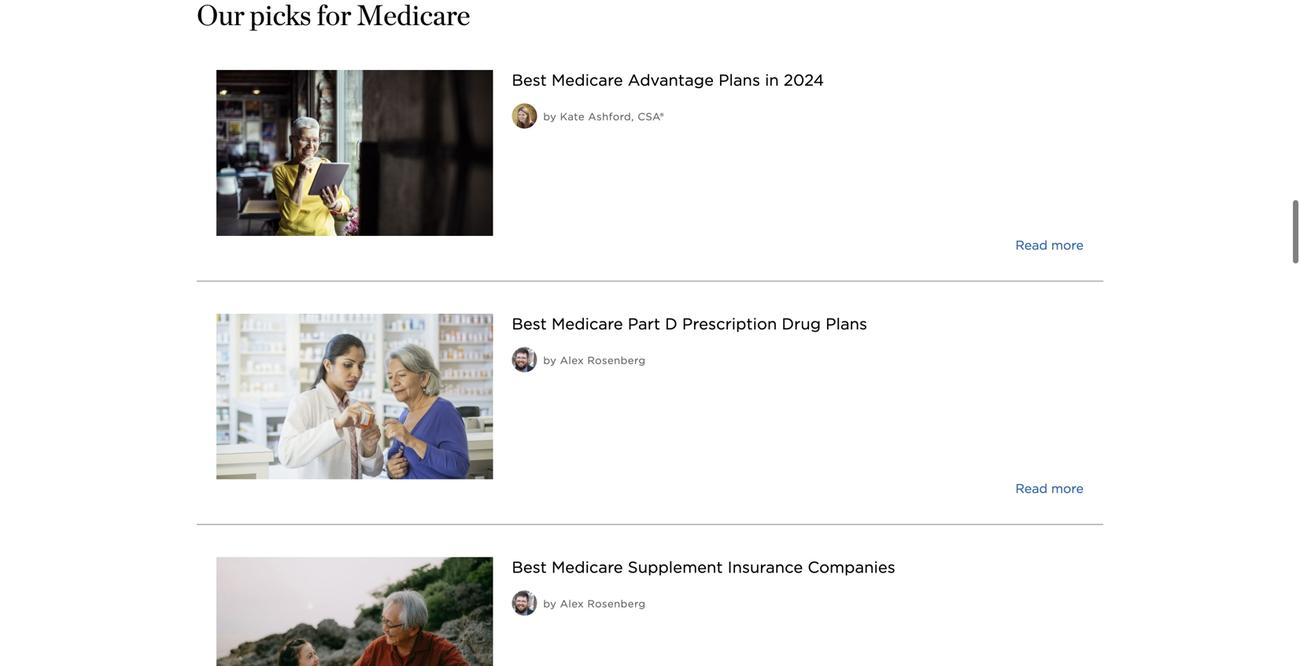 Task type: locate. For each thing, give the bounding box(es) containing it.
read for best medicare advantage plans in 2024
[[1016, 238, 1048, 253]]

2 read from the top
[[1016, 481, 1048, 497]]

medicare for advantage
[[552, 71, 623, 90]]

0 vertical spatial read
[[1016, 238, 1048, 253]]

alex
[[560, 354, 584, 367], [560, 598, 584, 611]]

1 vertical spatial best
[[512, 315, 547, 334]]

1 vertical spatial alex rosenberg's profile picture image
[[512, 591, 537, 617]]

medicare for part
[[552, 315, 623, 334]]

2 read more from the top
[[1016, 481, 1084, 497]]

0 vertical spatial alex rosenberg's profile picture image
[[512, 347, 537, 373]]

rosenberg for supplement
[[588, 598, 646, 611]]

1 more from the top
[[1052, 238, 1084, 253]]

by alex rosenberg for part
[[544, 354, 646, 367]]

ashford,
[[588, 111, 634, 123]]

2 rosenberg from the top
[[588, 598, 646, 611]]

1 vertical spatial more
[[1052, 481, 1084, 497]]

2 by from the top
[[544, 354, 557, 367]]

2 medicare from the top
[[552, 315, 623, 334]]

1 medicare from the top
[[552, 71, 623, 90]]

plans
[[719, 71, 761, 90], [826, 315, 868, 334]]

best for best medicare supplement insurance companies
[[512, 559, 547, 578]]

1 vertical spatial by alex rosenberg
[[544, 598, 646, 611]]

1 vertical spatial rosenberg
[[588, 598, 646, 611]]

alex rosenberg's profile picture image
[[512, 347, 537, 373], [512, 591, 537, 617]]

1 alex rosenberg's profile picture image from the top
[[512, 347, 537, 373]]

best for best medicare advantage plans in 2024
[[512, 71, 547, 90]]

plans right drug
[[826, 315, 868, 334]]

3 best from the top
[[512, 559, 547, 578]]

1 vertical spatial medicare
[[552, 315, 623, 334]]

alex for part
[[560, 354, 584, 367]]

prescription
[[683, 315, 777, 334]]

alex for supplement
[[560, 598, 584, 611]]

1 vertical spatial by
[[544, 354, 557, 367]]

best
[[512, 71, 547, 90], [512, 315, 547, 334], [512, 559, 547, 578]]

1 read more from the top
[[1016, 238, 1084, 253]]

1 vertical spatial alex
[[560, 598, 584, 611]]

0 vertical spatial rosenberg
[[588, 354, 646, 367]]

more
[[1052, 238, 1084, 253], [1052, 481, 1084, 497]]

3 medicare from the top
[[552, 559, 623, 578]]

1 vertical spatial plans
[[826, 315, 868, 334]]

0 vertical spatial by
[[544, 111, 557, 123]]

0 vertical spatial more
[[1052, 238, 1084, 253]]

2 alex from the top
[[560, 598, 584, 611]]

more for best medicare part d prescription drug plans
[[1052, 481, 1084, 497]]

plans left in at the top of page
[[719, 71, 761, 90]]

companies
[[808, 559, 896, 578]]

medicare
[[552, 71, 623, 90], [552, 315, 623, 334], [552, 559, 623, 578]]

1 alex from the top
[[560, 354, 584, 367]]

2 vertical spatial best
[[512, 559, 547, 578]]

2 best from the top
[[512, 315, 547, 334]]

rosenberg down part
[[588, 354, 646, 367]]

rosenberg
[[588, 354, 646, 367], [588, 598, 646, 611]]

0 vertical spatial by alex rosenberg
[[544, 354, 646, 367]]

d
[[665, 315, 678, 334]]

read more for best medicare advantage plans in 2024
[[1016, 238, 1084, 253]]

advantage
[[628, 71, 714, 90]]

more for best medicare advantage plans in 2024
[[1052, 238, 1084, 253]]

0 vertical spatial read more
[[1016, 238, 1084, 253]]

best medicare supplement insurance companies
[[512, 559, 896, 578]]

by for best medicare part d prescription drug plans
[[544, 354, 557, 367]]

1 by from the top
[[544, 111, 557, 123]]

1 by alex rosenberg from the top
[[544, 354, 646, 367]]

alex rosenberg's profile picture image for best medicare part d prescription drug plans
[[512, 347, 537, 373]]

read for best medicare part d prescription drug plans
[[1016, 481, 1048, 497]]

read
[[1016, 238, 1048, 253], [1016, 481, 1048, 497]]

1 read from the top
[[1016, 238, 1048, 253]]

1 best from the top
[[512, 71, 547, 90]]

1 horizontal spatial plans
[[826, 315, 868, 334]]

0 vertical spatial plans
[[719, 71, 761, 90]]

0 vertical spatial best
[[512, 71, 547, 90]]

rosenberg down supplement
[[588, 598, 646, 611]]

1 vertical spatial read
[[1016, 481, 1048, 497]]

read more
[[1016, 238, 1084, 253], [1016, 481, 1084, 497]]

3 by from the top
[[544, 598, 557, 611]]

by alex rosenberg
[[544, 354, 646, 367], [544, 598, 646, 611]]

2 more from the top
[[1052, 481, 1084, 497]]

1 rosenberg from the top
[[588, 354, 646, 367]]

by
[[544, 111, 557, 123], [544, 354, 557, 367], [544, 598, 557, 611]]

2 vertical spatial medicare
[[552, 559, 623, 578]]

2 vertical spatial by
[[544, 598, 557, 611]]

2 alex rosenberg's profile picture image from the top
[[512, 591, 537, 617]]

0 vertical spatial alex
[[560, 354, 584, 367]]

1 vertical spatial read more
[[1016, 481, 1084, 497]]

part
[[628, 315, 661, 334]]

0 vertical spatial medicare
[[552, 71, 623, 90]]

2 by alex rosenberg from the top
[[544, 598, 646, 611]]



Task type: describe. For each thing, give the bounding box(es) containing it.
medicare for supplement
[[552, 559, 623, 578]]

drug
[[782, 315, 821, 334]]

by alex rosenberg for supplement
[[544, 598, 646, 611]]

by for best medicare advantage plans in 2024
[[544, 111, 557, 123]]

in
[[765, 71, 779, 90]]

by kate ashford, csa®
[[544, 111, 665, 123]]

csa®
[[638, 111, 665, 123]]

alex rosenberg's profile picture image for best medicare supplement insurance companies
[[512, 591, 537, 617]]

read more for best medicare part d prescription drug plans
[[1016, 481, 1084, 497]]

best medicare advantage plans in 2024
[[512, 71, 824, 90]]

best medicare part d prescription drug plans
[[512, 315, 868, 334]]

2024
[[784, 71, 824, 90]]

by for best medicare supplement insurance companies
[[544, 598, 557, 611]]

best for best medicare part d prescription drug plans
[[512, 315, 547, 334]]

supplement
[[628, 559, 723, 578]]

0 horizontal spatial plans
[[719, 71, 761, 90]]

rosenberg for part
[[588, 354, 646, 367]]

kate
[[560, 111, 585, 123]]

kate ashford, csa®'s profile picture image
[[512, 103, 537, 129]]

insurance
[[728, 559, 803, 578]]



Task type: vqa. For each thing, say whether or not it's contained in the screenshot.
the top Read more
yes



